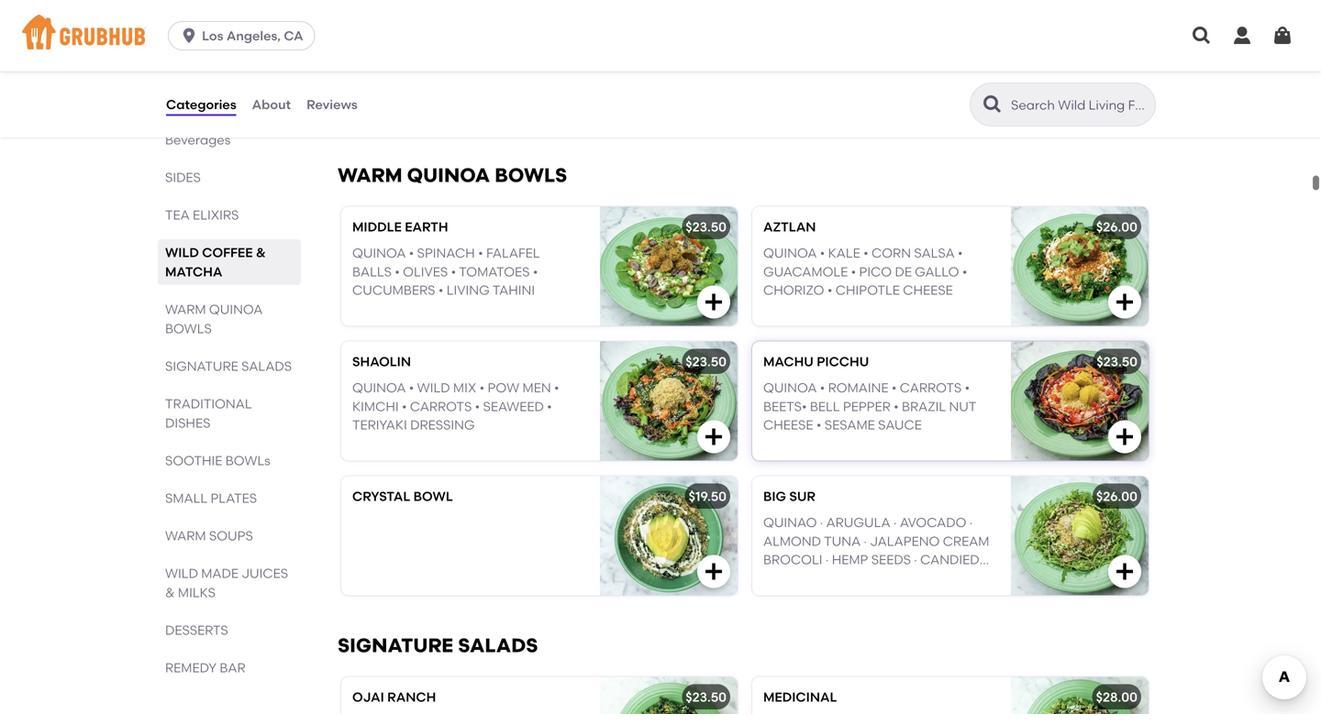 Task type: describe. For each thing, give the bounding box(es) containing it.
living
[[446, 283, 490, 298]]

earth
[[405, 219, 448, 235]]

bar
[[220, 661, 245, 676]]

reviews
[[306, 97, 358, 112]]

cucumbers
[[352, 283, 435, 298]]

wild made juices & milks
[[165, 566, 288, 601]]

• right 'men'
[[554, 380, 559, 396]]

traditional dishes
[[165, 396, 252, 431]]

· right the pecans
[[819, 571, 822, 587]]

small
[[165, 491, 207, 506]]

seeds
[[871, 552, 911, 568]]

quinoa • spinach • falafel balls • olives • tomatoes • cucumbers • living tahini
[[352, 245, 540, 298]]

rose
[[352, 91, 387, 106]]

middle earth image
[[600, 207, 738, 326]]

• up guacamole
[[820, 245, 825, 261]]

1 vertical spatial hemp
[[825, 571, 861, 587]]

· down 'jalapeno'
[[914, 552, 917, 568]]

· right grade
[[548, 72, 551, 88]]

kimchi
[[352, 399, 399, 414]]

chips
[[931, 571, 970, 587]]

tea elixirs
[[165, 207, 239, 223]]

dishes
[[165, 416, 210, 431]]

arugula
[[826, 515, 890, 531]]

• left pico
[[851, 264, 856, 280]]

reviews button
[[306, 72, 358, 138]]

chorizo
[[763, 283, 824, 298]]

$28.00
[[1096, 690, 1138, 706]]

soothie bowls
[[165, 453, 270, 469]]

candied
[[920, 552, 979, 568]]

quinoa up earth on the left top of page
[[407, 164, 490, 187]]

· up cream
[[969, 515, 973, 531]]

nut
[[949, 399, 976, 414]]

· right quinao
[[820, 515, 823, 531]]

ceremonial grade matcha · almond cashew milk · rose water ·
[[352, 72, 712, 106]]

gallo
[[915, 264, 959, 280]]

guacamole
[[763, 264, 848, 280]]

$23.50 for quinoa • wild mix • pow men • kimchi • carrots • seaweed • teriyaki dressing
[[686, 354, 727, 370]]

ojai ranch image
[[600, 678, 738, 715]]

olives
[[403, 264, 448, 280]]

0 horizontal spatial salads
[[241, 359, 292, 374]]

pico
[[859, 264, 892, 280]]

0 vertical spatial signature
[[165, 359, 238, 374]]

ca
[[284, 28, 303, 44]]

· right milk
[[708, 72, 712, 88]]

& inside wild coffee & matcha
[[256, 245, 266, 261]]

jalapeno
[[870, 534, 940, 549]]

wild inside quinoa • wild mix • pow men • kimchi • carrots • seaweed • teriyaki dressing
[[417, 380, 450, 396]]

$26.00 for quinoa • kale • corn salsa • guacamole • pico de gallo • chorizo • chipotle cheese
[[1096, 219, 1138, 235]]

kale inside quinoa • kale • corn salsa • guacamole • pico de gallo • chorizo • chipotle cheese
[[828, 245, 860, 261]]

about button
[[251, 72, 292, 138]]

los angeles, ca button
[[168, 21, 323, 50]]

ojai ranch
[[352, 690, 436, 706]]

cream
[[943, 534, 989, 549]]

0 horizontal spatial bowls
[[165, 321, 212, 337]]

corn
[[872, 245, 911, 261]]

Search Wild Living Foods search field
[[1009, 96, 1149, 114]]

big sur image
[[1011, 477, 1149, 596]]

ceremonial grade matcha · almond cashew milk · rose water · button
[[341, 34, 738, 126]]

ojai
[[352, 690, 384, 706]]

0 vertical spatial warm quinoa bowls
[[338, 164, 567, 187]]

• right mix
[[479, 380, 485, 396]]

dressing
[[410, 417, 475, 433]]

carrots inside quinoa • wild mix • pow men • kimchi • carrots • seaweed • teriyaki dressing
[[410, 399, 472, 414]]

· down tuna
[[826, 552, 829, 568]]

quinoa • romaine • carrots • beets• bell pepper • brazil nut cheese • sesame sauce
[[763, 380, 976, 433]]

svg image inside los angeles, ca button
[[180, 27, 198, 45]]

• up 'olives'
[[409, 245, 414, 261]]

• down 'olives'
[[438, 283, 443, 298]]

cashew
[[615, 72, 672, 88]]

$23.50 for quinoa • romaine • carrots • beets• bell pepper • brazil nut cheese • sesame sauce
[[1097, 354, 1138, 370]]

cheese inside quinoa • romaine • carrots • beets• bell pepper • brazil nut cheese • sesame sauce
[[763, 417, 813, 433]]

kale inside quinao · arugula · avocado · almond tuna · jalapeno cream brocoli · hemp seeds · candied pecans · hemp oil · kale chips
[[895, 571, 928, 587]]

• up nut
[[965, 380, 970, 396]]

• up tahini
[[533, 264, 538, 280]]

beverages
[[165, 132, 231, 148]]

search icon image
[[982, 94, 1004, 116]]

made
[[201, 566, 239, 582]]

bowls
[[225, 453, 270, 469]]

pecans
[[763, 571, 816, 587]]

& inside the wild made juices & milks
[[165, 585, 175, 601]]

• right romaine
[[892, 380, 897, 396]]

• down spinach in the top of the page
[[451, 264, 456, 280]]

1 vertical spatial warm quinoa bowls
[[165, 302, 263, 337]]

1 vertical spatial warm
[[165, 302, 206, 317]]

0 vertical spatial hemp
[[832, 552, 868, 568]]

milks
[[178, 585, 216, 601]]

pow
[[488, 380, 519, 396]]

bell
[[810, 399, 840, 414]]

bowl
[[413, 489, 453, 505]]

• right salsa at right top
[[958, 245, 963, 261]]

1 vertical spatial signature salads
[[338, 635, 538, 658]]

grade
[[441, 72, 486, 88]]

quinoa • wild mix • pow men • kimchi • carrots • seaweed • teriyaki dressing
[[352, 380, 559, 433]]

sauce
[[878, 417, 922, 433]]

machu picchu
[[763, 354, 869, 370]]

svg image for middle earth image
[[703, 291, 725, 313]]

sides
[[165, 170, 201, 185]]

teriyaki
[[352, 417, 407, 433]]

sesame
[[824, 417, 875, 433]]

coffee
[[202, 245, 253, 261]]

pepper
[[843, 399, 891, 414]]

• down guacamole
[[827, 283, 832, 298]]

big sur
[[763, 489, 816, 505]]



Task type: locate. For each thing, give the bounding box(es) containing it.
small plates
[[165, 491, 257, 506]]

quinoa • kale • corn salsa • guacamole • pico de gallo • chorizo • chipotle cheese
[[763, 245, 967, 298]]

crystal bowl image
[[600, 477, 738, 596]]

wild for wild coffee & matcha
[[165, 245, 199, 261]]

warm up middle
[[338, 164, 402, 187]]

$26.00 for quinao · arugula · avocado · almond tuna · jalapeno cream brocoli · hemp seeds · candied pecans · hemp oil · kale chips
[[1096, 489, 1138, 505]]

picchu
[[817, 354, 869, 370]]

tahini
[[493, 283, 535, 298]]

hemp
[[832, 552, 868, 568], [825, 571, 861, 587]]

2 vertical spatial wild
[[165, 566, 198, 582]]

1 vertical spatial cheese
[[763, 417, 813, 433]]

warm quinoa bowls down wild coffee & matcha on the left of the page
[[165, 302, 263, 337]]

1 vertical spatial &
[[165, 585, 175, 601]]

middle
[[352, 219, 402, 235]]

juices
[[242, 566, 288, 582]]

0 vertical spatial cheese
[[903, 283, 953, 298]]

los angeles, ca
[[202, 28, 303, 44]]

matcha
[[489, 72, 545, 88], [165, 264, 222, 280]]

&
[[256, 245, 266, 261], [165, 585, 175, 601]]

salsa
[[914, 245, 955, 261]]

1 horizontal spatial bowls
[[495, 164, 567, 187]]

wild inside wild coffee & matcha
[[165, 245, 199, 261]]

avocado
[[900, 515, 966, 531]]

$23.50
[[686, 219, 727, 235], [686, 354, 727, 370], [1097, 354, 1138, 370], [686, 690, 727, 706]]

matcha right grade
[[489, 72, 545, 88]]

quinoa up kimchi
[[352, 380, 406, 396]]

hemp left 'oil'
[[825, 571, 861, 587]]

quinoa for quinoa • wild mix • pow men • kimchi • carrots • seaweed • teriyaki dressing
[[352, 380, 406, 396]]

quinao · arugula · avocado · almond tuna · jalapeno cream brocoli · hemp seeds · candied pecans · hemp oil · kale chips
[[763, 515, 989, 587]]

0 vertical spatial kale
[[828, 245, 860, 261]]

falafel
[[486, 245, 540, 261]]

• up tomatoes
[[478, 245, 483, 261]]

0 horizontal spatial signature salads
[[165, 359, 292, 374]]

1 vertical spatial kale
[[895, 571, 928, 587]]

quinoa for quinoa • spinach • falafel balls • olives • tomatoes • cucumbers • living tahini
[[352, 245, 406, 261]]

1 horizontal spatial carrots
[[900, 380, 962, 396]]

• up bell on the right bottom of the page
[[820, 380, 825, 396]]

spinach
[[417, 245, 475, 261]]

• up cucumbers
[[395, 264, 400, 280]]

matcha inside wild coffee & matcha
[[165, 264, 222, 280]]

wild down tea
[[165, 245, 199, 261]]

crystal
[[352, 489, 410, 505]]

1 vertical spatial $26.00
[[1096, 489, 1138, 505]]

svg image for 'machu picchu' image
[[1114, 426, 1136, 448]]

$23.50 for quinoa • spinach • falafel balls • olives • tomatoes • cucumbers • living tahini
[[686, 219, 727, 235]]

oil
[[865, 571, 886, 587]]

brazil
[[902, 399, 946, 414]]

warm
[[338, 164, 402, 187], [165, 302, 206, 317], [165, 528, 206, 544]]

sur
[[789, 489, 816, 505]]

· right 'oil'
[[889, 571, 892, 587]]

desserts
[[165, 623, 228, 639]]

1 vertical spatial bowls
[[165, 321, 212, 337]]

remedy bar
[[165, 661, 245, 676]]

& right coffee at the left of page
[[256, 245, 266, 261]]

svg image
[[1231, 25, 1253, 47], [180, 27, 198, 45], [1114, 291, 1136, 313], [703, 426, 725, 448]]

wild up "milks"
[[165, 566, 198, 582]]

warm quinoa bowls
[[338, 164, 567, 187], [165, 302, 263, 337]]

seaweed
[[483, 399, 544, 414]]

matcha down coffee at the left of page
[[165, 264, 222, 280]]

quinoa for quinoa • romaine • carrots • beets• bell pepper • brazil nut cheese • sesame sauce
[[763, 380, 817, 396]]

signature up ojai ranch
[[338, 635, 453, 658]]

romaine
[[828, 380, 889, 396]]

0 horizontal spatial carrots
[[410, 399, 472, 414]]

• down bell on the right bottom of the page
[[816, 417, 821, 433]]

• down 'men'
[[547, 399, 552, 414]]

balls
[[352, 264, 392, 280]]

0 vertical spatial signature salads
[[165, 359, 292, 374]]

• right kimchi
[[402, 399, 407, 414]]

kale up pico
[[828, 245, 860, 261]]

• up sauce
[[894, 399, 899, 414]]

1 vertical spatial salads
[[458, 635, 538, 658]]

quinoa for quinoa • kale • corn salsa • guacamole • pico de gallo • chorizo • chipotle cheese
[[763, 245, 817, 261]]

warm quinoa bowls up earth on the left top of page
[[338, 164, 567, 187]]

wild for wild made juices & milks
[[165, 566, 198, 582]]

· right water
[[437, 91, 440, 106]]

• right gallo
[[962, 264, 967, 280]]

water
[[390, 91, 434, 106]]

quinoa down wild coffee & matcha on the left of the page
[[209, 302, 263, 317]]

wild left mix
[[417, 380, 450, 396]]

big
[[763, 489, 786, 505]]

•
[[409, 245, 414, 261], [478, 245, 483, 261], [820, 245, 825, 261], [863, 245, 868, 261], [958, 245, 963, 261], [395, 264, 400, 280], [451, 264, 456, 280], [533, 264, 538, 280], [851, 264, 856, 280], [962, 264, 967, 280], [438, 283, 443, 298], [827, 283, 832, 298], [409, 380, 414, 396], [479, 380, 485, 396], [554, 380, 559, 396], [820, 380, 825, 396], [892, 380, 897, 396], [965, 380, 970, 396], [402, 399, 407, 414], [475, 399, 480, 414], [547, 399, 552, 414], [894, 399, 899, 414], [816, 417, 821, 433]]

1 horizontal spatial almond
[[763, 534, 821, 549]]

0 horizontal spatial warm quinoa bowls
[[165, 302, 263, 337]]

traditional
[[165, 396, 252, 412]]

hemp down tuna
[[832, 552, 868, 568]]

quinoa up guacamole
[[763, 245, 817, 261]]

svg image for the big sur image
[[1114, 561, 1136, 583]]

& left "milks"
[[165, 585, 175, 601]]

brocoli
[[763, 552, 822, 568]]

0 horizontal spatial cheese
[[763, 417, 813, 433]]

bowls up falafel
[[495, 164, 567, 187]]

quinoa up balls
[[352, 245, 406, 261]]

medicinal image
[[1011, 678, 1149, 715]]

almond left "cashew"
[[554, 72, 612, 88]]

quinoa inside warm quinoa bowls
[[209, 302, 263, 317]]

carrots inside quinoa • romaine • carrots • beets• bell pepper • brazil nut cheese • sesame sauce
[[900, 380, 962, 396]]

0 vertical spatial &
[[256, 245, 266, 261]]

0 vertical spatial bowls
[[495, 164, 567, 187]]

1 vertical spatial matcha
[[165, 264, 222, 280]]

carrots
[[900, 380, 962, 396], [410, 399, 472, 414]]

almond
[[554, 72, 612, 88], [763, 534, 821, 549]]

ranch
[[387, 690, 436, 706]]

$19.50
[[689, 489, 727, 505]]

shaolin image
[[600, 342, 738, 461]]

quinao
[[763, 515, 817, 531]]

2 vertical spatial warm
[[165, 528, 206, 544]]

plates
[[211, 491, 257, 506]]

tea
[[165, 207, 190, 223]]

1 horizontal spatial cheese
[[903, 283, 953, 298]]

svg image for crystal bowl image
[[703, 561, 725, 583]]

1 horizontal spatial signature
[[338, 635, 453, 658]]

1 horizontal spatial salads
[[458, 635, 538, 658]]

wild inside the wild made juices & milks
[[165, 566, 198, 582]]

wild
[[165, 245, 199, 261], [417, 380, 450, 396], [165, 566, 198, 582]]

kale down 'seeds'
[[895, 571, 928, 587]]

almond up brocoli
[[763, 534, 821, 549]]

milk
[[675, 72, 705, 88]]

0 horizontal spatial almond
[[554, 72, 612, 88]]

soups
[[209, 528, 253, 544]]

warm down the small
[[165, 528, 206, 544]]

0 vertical spatial almond
[[554, 72, 612, 88]]

shaolin
[[352, 354, 411, 370]]

quinoa inside quinoa • wild mix • pow men • kimchi • carrots • seaweed • teriyaki dressing
[[352, 380, 406, 396]]

chipotle
[[835, 283, 900, 298]]

0 vertical spatial salads
[[241, 359, 292, 374]]

0 vertical spatial matcha
[[489, 72, 545, 88]]

bowls
[[495, 164, 567, 187], [165, 321, 212, 337]]

categories button
[[165, 72, 237, 138]]

machu
[[763, 354, 814, 370]]

almond inside ceremonial grade matcha · almond cashew milk · rose water ·
[[554, 72, 612, 88]]

• up pico
[[863, 245, 868, 261]]

signature salads up the traditional
[[165, 359, 292, 374]]

aztlan
[[763, 219, 816, 235]]

quinoa up beets•
[[763, 380, 817, 396]]

0 horizontal spatial &
[[165, 585, 175, 601]]

wild coffee & matcha
[[165, 245, 266, 280]]

signature up the traditional
[[165, 359, 238, 374]]

1 horizontal spatial warm quinoa bowls
[[338, 164, 567, 187]]

cheese down gallo
[[903, 283, 953, 298]]

1 $26.00 from the top
[[1096, 219, 1138, 235]]

quinoa inside quinoa • kale • corn salsa • guacamole • pico de gallo • chorizo • chipotle cheese
[[763, 245, 817, 261]]

ceremonial
[[352, 72, 438, 88]]

0 vertical spatial wild
[[165, 245, 199, 261]]

0 vertical spatial $26.00
[[1096, 219, 1138, 235]]

0 vertical spatial carrots
[[900, 380, 962, 396]]

about
[[252, 97, 291, 112]]

svg image
[[1191, 25, 1213, 47], [1272, 25, 1294, 47], [703, 291, 725, 313], [1114, 426, 1136, 448], [703, 561, 725, 583], [1114, 561, 1136, 583]]

cheese inside quinoa • kale • corn salsa • guacamole • pico de gallo • chorizo • chipotle cheese
[[903, 283, 953, 298]]

1 horizontal spatial signature salads
[[338, 635, 538, 658]]

tuna
[[824, 534, 861, 549]]

men
[[522, 380, 551, 396]]

cheese down beets•
[[763, 417, 813, 433]]

bowls down wild coffee & matcha on the left of the page
[[165, 321, 212, 337]]

angeles,
[[226, 28, 281, 44]]

· down arugula
[[864, 534, 867, 549]]

machu picchu image
[[1011, 342, 1149, 461]]

crystal bowl
[[352, 489, 453, 505]]

aztlan image
[[1011, 207, 1149, 326]]

remedy
[[165, 661, 217, 676]]

• down shaolin
[[409, 380, 414, 396]]

0 vertical spatial warm
[[338, 164, 402, 187]]

2 $26.00 from the top
[[1096, 489, 1138, 505]]

quinoa inside quinoa • spinach • falafel balls • olives • tomatoes • cucumbers • living tahini
[[352, 245, 406, 261]]

de
[[895, 264, 912, 280]]

0 horizontal spatial kale
[[828, 245, 860, 261]]

elixirs
[[193, 207, 239, 223]]

beets•
[[763, 399, 807, 414]]

signature salads
[[165, 359, 292, 374], [338, 635, 538, 658]]

tomatoes
[[459, 264, 530, 280]]

los
[[202, 28, 223, 44]]

warm soups
[[165, 528, 253, 544]]

1 horizontal spatial &
[[256, 245, 266, 261]]

carrots up the brazil
[[900, 380, 962, 396]]

1 vertical spatial carrots
[[410, 399, 472, 414]]

1 vertical spatial signature
[[338, 635, 453, 658]]

matcha inside ceremonial grade matcha · almond cashew milk · rose water ·
[[489, 72, 545, 88]]

signature
[[165, 359, 238, 374], [338, 635, 453, 658]]

1 vertical spatial almond
[[763, 534, 821, 549]]

medicinal
[[763, 690, 837, 706]]

1 horizontal spatial kale
[[895, 571, 928, 587]]

carrots up 'dressing'
[[410, 399, 472, 414]]

0 horizontal spatial signature
[[165, 359, 238, 374]]

1 vertical spatial wild
[[417, 380, 450, 396]]

warm down wild coffee & matcha on the left of the page
[[165, 302, 206, 317]]

quinoa inside quinoa • romaine • carrots • beets• bell pepper • brazil nut cheese • sesame sauce
[[763, 380, 817, 396]]

0 horizontal spatial matcha
[[165, 264, 222, 280]]

middle earth
[[352, 219, 448, 235]]

1 horizontal spatial matcha
[[489, 72, 545, 88]]

· up 'jalapeno'
[[894, 515, 897, 531]]

signature salads up ranch
[[338, 635, 538, 658]]

categories
[[166, 97, 236, 112]]

soothie
[[165, 453, 222, 469]]

almond inside quinao · arugula · avocado · almond tuna · jalapeno cream brocoli · hemp seeds · candied pecans · hemp oil · kale chips
[[763, 534, 821, 549]]

main navigation navigation
[[0, 0, 1321, 72]]

• down mix
[[475, 399, 480, 414]]

mix
[[453, 380, 476, 396]]



Task type: vqa. For each thing, say whether or not it's contained in the screenshot.
WILD to the middle
yes



